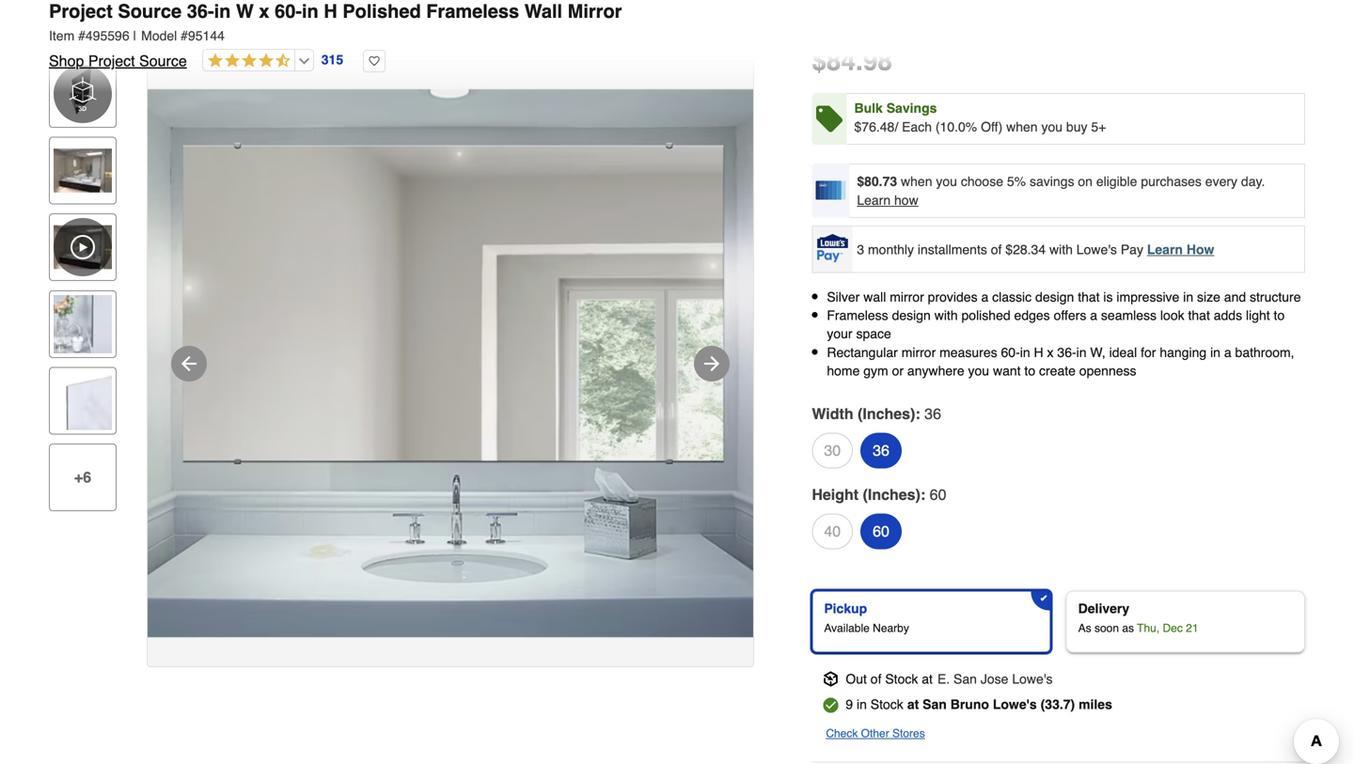 Task type: describe. For each thing, give the bounding box(es) containing it.
for
[[1141, 345, 1157, 360]]

purchases
[[1141, 174, 1202, 189]]

0 vertical spatial that
[[1078, 290, 1100, 305]]

rectangular
[[827, 345, 898, 360]]

tag filled image
[[816, 106, 843, 132]]

each
[[902, 119, 932, 135]]

dec
[[1163, 622, 1183, 635]]

option group containing pickup
[[805, 584, 1313, 661]]

in up the want
[[1020, 345, 1031, 360]]

in right w
[[302, 0, 319, 22]]

silver
[[827, 290, 860, 305]]

light
[[1246, 308, 1271, 323]]

30
[[824, 442, 841, 460]]

$ 84 . 98
[[812, 46, 893, 76]]

with inside silver wall mirror provides a classic design that is impressive in size and structure frameless design with polished edges offers a seamless look that adds light to your space rectangular mirror measures 60-in h x 36-in w, ideal for hanging in a bathroom, home gym or anywhere you want to create openness
[[935, 308, 958, 323]]

36- inside project source 36-in w x 60-in h polished frameless wall mirror item # 495596 | model # 95144
[[187, 0, 214, 22]]

model
[[141, 28, 177, 43]]

want
[[993, 363, 1021, 379]]

pickup
[[824, 602, 868, 617]]

: for width (inches)
[[916, 405, 921, 423]]

project source 36-in w x 60-in h polished frameless wall mirror item # 495596 | model # 95144
[[49, 0, 622, 43]]

check circle filled image
[[823, 698, 839, 714]]

source inside project source 36-in w x 60-in h polished frameless wall mirror item # 495596 | model # 95144
[[118, 0, 182, 22]]

offers
[[1054, 308, 1087, 323]]

height (inches) : 60
[[812, 486, 947, 504]]

how
[[895, 193, 919, 208]]

in left w,
[[1077, 345, 1087, 360]]

ideal
[[1110, 345, 1138, 360]]

check other stores button
[[826, 725, 925, 744]]

0 horizontal spatial 36
[[873, 442, 890, 460]]

off)
[[981, 119, 1003, 135]]

at for at
[[908, 698, 919, 713]]

|
[[133, 28, 137, 43]]

$80.73
[[857, 174, 898, 189]]

your
[[827, 327, 853, 342]]

hanging
[[1160, 345, 1207, 360]]

shop project source
[[49, 52, 187, 70]]

project source  #95144 - thumbnail2 image
[[54, 295, 112, 354]]

project source  #95144 - thumbnail image
[[54, 142, 112, 200]]

savings
[[887, 101, 937, 116]]

or
[[892, 363, 904, 379]]

soon
[[1095, 622, 1120, 635]]

structure
[[1250, 290, 1302, 305]]

project source  #95144 - 5 image
[[148, 61, 754, 667]]

arrow left image
[[178, 353, 200, 375]]

project source  #95144 - thumbnail3 image
[[54, 372, 112, 430]]

2 # from the left
[[181, 28, 188, 43]]

size
[[1198, 290, 1221, 305]]

$28.34
[[1006, 242, 1046, 257]]

315
[[322, 52, 343, 67]]

silver wall mirror provides a classic design that is impressive in size and structure frameless design with polished edges offers a seamless look that adds light to your space rectangular mirror measures 60-in h x 36-in w, ideal for hanging in a bathroom, home gym or anywhere you want to create openness
[[827, 290, 1302, 379]]

you inside silver wall mirror provides a classic design that is impressive in size and structure frameless design with polished edges offers a seamless look that adds light to your space rectangular mirror measures 60-in h x 36-in w, ideal for hanging in a bathroom, home gym or anywhere you want to create openness
[[969, 363, 990, 379]]

frameless inside silver wall mirror provides a classic design that is impressive in size and structure frameless design with polished edges offers a seamless look that adds light to your space rectangular mirror measures 60-in h x 36-in w, ideal for hanging in a bathroom, home gym or anywhere you want to create openness
[[827, 308, 889, 323]]

95144
[[188, 28, 225, 43]]

stores
[[893, 728, 925, 741]]

495596
[[86, 28, 129, 43]]

1 horizontal spatial a
[[1091, 308, 1098, 323]]

project inside project source 36-in w x 60-in h polished frameless wall mirror item # 495596 | model # 95144
[[49, 0, 113, 22]]

monthly
[[868, 242, 914, 257]]

)
[[1071, 698, 1075, 713]]

frameless inside project source 36-in w x 60-in h polished frameless wall mirror item # 495596 | model # 95144
[[426, 0, 519, 22]]

delivery
[[1079, 602, 1130, 617]]

item
[[49, 28, 75, 43]]

+6
[[74, 469, 91, 486]]

anywhere
[[908, 363, 965, 379]]

h inside project source 36-in w x 60-in h polished frameless wall mirror item # 495596 | model # 95144
[[324, 0, 337, 22]]

every
[[1206, 174, 1238, 189]]

openness
[[1080, 363, 1137, 379]]

33.7
[[1045, 698, 1071, 713]]

pay
[[1121, 242, 1144, 257]]

buy
[[1067, 119, 1088, 135]]

60- inside silver wall mirror provides a classic design that is impressive in size and structure frameless design with polished edges offers a seamless look that adds light to your space rectangular mirror measures 60-in h x 36-in w, ideal for hanging in a bathroom, home gym or anywhere you want to create openness
[[1001, 345, 1020, 360]]

on
[[1078, 174, 1093, 189]]

in left size
[[1184, 290, 1194, 305]]

delivery as soon as thu, dec 21
[[1079, 602, 1199, 635]]

.
[[856, 46, 863, 76]]

1 vertical spatial learn
[[1148, 242, 1183, 257]]

lowe's for pay
[[1077, 242, 1118, 257]]

eligible
[[1097, 174, 1138, 189]]

bruno
[[951, 698, 990, 713]]

3 monthly installments of $28.34 with lowe's pay learn how
[[857, 242, 1215, 257]]

(
[[1041, 698, 1045, 713]]

out
[[846, 672, 867, 687]]

pickup available nearby
[[824, 602, 910, 635]]

installments
[[918, 242, 988, 257]]

gym
[[864, 363, 889, 379]]

1 horizontal spatial 60
[[930, 486, 947, 504]]

1 # from the left
[[78, 28, 86, 43]]

0 vertical spatial san
[[954, 672, 977, 687]]

nearby
[[873, 622, 910, 635]]

create
[[1040, 363, 1076, 379]]

40
[[824, 523, 841, 540]]

choose
[[961, 174, 1004, 189]]

check other stores
[[826, 728, 925, 741]]

bulk savings $76.48/ each (10.0% off) when you buy 5+
[[855, 101, 1107, 135]]

out of stock at e. san jose lowe's
[[846, 672, 1053, 687]]

height
[[812, 486, 859, 504]]

x inside silver wall mirror provides a classic design that is impressive in size and structure frameless design with polished edges offers a seamless look that adds light to your space rectangular mirror measures 60-in h x 36-in w, ideal for hanging in a bathroom, home gym or anywhere you want to create openness
[[1048, 345, 1054, 360]]

width
[[812, 405, 854, 423]]

as
[[1123, 622, 1135, 635]]

miles
[[1079, 698, 1113, 713]]

heart outline image
[[363, 50, 386, 72]]

seamless
[[1102, 308, 1157, 323]]

savings
[[1030, 174, 1075, 189]]



Task type: locate. For each thing, give the bounding box(es) containing it.
san down e.
[[923, 698, 947, 713]]

36- up create
[[1058, 345, 1077, 360]]

1 vertical spatial with
[[935, 308, 958, 323]]

shop
[[49, 52, 84, 70]]

60-
[[275, 0, 302, 22], [1001, 345, 1020, 360]]

1 vertical spatial at
[[908, 698, 919, 713]]

is
[[1104, 290, 1113, 305]]

: right height
[[921, 486, 926, 504]]

60- up the want
[[1001, 345, 1020, 360]]

stock for in
[[871, 698, 904, 713]]

0 horizontal spatial a
[[982, 290, 989, 305]]

option group
[[805, 584, 1313, 661]]

(inches) for 60
[[863, 486, 921, 504]]

that
[[1078, 290, 1100, 305], [1189, 308, 1211, 323]]

1 vertical spatial 36
[[873, 442, 890, 460]]

item number 4 9 5 5 9 6 and model number 9 5 1 4 4 element
[[49, 26, 1306, 45]]

1 vertical spatial stock
[[871, 698, 904, 713]]

1 vertical spatial source
[[139, 52, 187, 70]]

1 horizontal spatial when
[[1007, 119, 1038, 135]]

you inside bulk savings $76.48/ each (10.0% off) when you buy 5+
[[1042, 119, 1063, 135]]

stock left e.
[[886, 672, 919, 687]]

how
[[1187, 242, 1215, 257]]

0 horizontal spatial with
[[935, 308, 958, 323]]

1 horizontal spatial with
[[1050, 242, 1073, 257]]

check
[[826, 728, 858, 741]]

1 vertical spatial a
[[1091, 308, 1098, 323]]

1 horizontal spatial 60-
[[1001, 345, 1020, 360]]

1 vertical spatial you
[[936, 174, 958, 189]]

1 horizontal spatial frameless
[[827, 308, 889, 323]]

stock
[[886, 672, 919, 687], [871, 698, 904, 713]]

stock up check other stores "button"
[[871, 698, 904, 713]]

#
[[78, 28, 86, 43], [181, 28, 188, 43]]

1 horizontal spatial 36-
[[1058, 345, 1077, 360]]

you down measures at the right of the page
[[969, 363, 990, 379]]

84
[[827, 46, 856, 76]]

1 vertical spatial project
[[88, 52, 135, 70]]

(inches) for 36
[[858, 405, 916, 423]]

$76.48/
[[855, 119, 899, 135]]

0 horizontal spatial when
[[901, 174, 933, 189]]

0 horizontal spatial #
[[78, 28, 86, 43]]

: down anywhere
[[916, 405, 921, 423]]

1 horizontal spatial of
[[991, 242, 1002, 257]]

0 vertical spatial frameless
[[426, 0, 519, 22]]

1 horizontal spatial 36
[[925, 405, 942, 423]]

of left $28.34
[[991, 242, 1002, 257]]

at for e. san jose lowe's
[[922, 672, 933, 687]]

1 vertical spatial h
[[1034, 345, 1044, 360]]

1 vertical spatial (inches)
[[863, 486, 921, 504]]

1 horizontal spatial you
[[969, 363, 990, 379]]

width (inches) : 36
[[812, 405, 942, 423]]

lowe's left the pay
[[1077, 242, 1118, 257]]

design down the provides
[[892, 308, 931, 323]]

0 vertical spatial of
[[991, 242, 1002, 257]]

san
[[954, 672, 977, 687], [923, 698, 947, 713]]

learn down $80.73
[[857, 193, 891, 208]]

1 horizontal spatial that
[[1189, 308, 1211, 323]]

a up polished
[[982, 290, 989, 305]]

w
[[236, 0, 254, 22]]

1 vertical spatial 60
[[873, 523, 890, 540]]

0 vertical spatial (inches)
[[858, 405, 916, 423]]

2 vertical spatial you
[[969, 363, 990, 379]]

1 vertical spatial of
[[871, 672, 882, 687]]

4.5 stars image
[[203, 53, 290, 70]]

h up create
[[1034, 345, 1044, 360]]

0 vertical spatial lowe's
[[1077, 242, 1118, 257]]

1 horizontal spatial design
[[1036, 290, 1075, 305]]

san right e.
[[954, 672, 977, 687]]

0 vertical spatial with
[[1050, 242, 1073, 257]]

in
[[214, 0, 231, 22], [302, 0, 319, 22], [1184, 290, 1194, 305], [1020, 345, 1031, 360], [1077, 345, 1087, 360], [1211, 345, 1221, 360], [857, 698, 867, 713]]

9 in stock at san bruno lowe's ( 33.7 ) miles
[[846, 698, 1113, 713]]

0 vertical spatial 60-
[[275, 0, 302, 22]]

wall
[[864, 290, 887, 305]]

at left e.
[[922, 672, 933, 687]]

0 horizontal spatial you
[[936, 174, 958, 189]]

learn right the pay
[[1148, 242, 1183, 257]]

0 vertical spatial a
[[982, 290, 989, 305]]

available
[[824, 622, 870, 635]]

h inside silver wall mirror provides a classic design that is impressive in size and structure frameless design with polished edges offers a seamless look that adds light to your space rectangular mirror measures 60-in h x 36-in w, ideal for hanging in a bathroom, home gym or anywhere you want to create openness
[[1034, 345, 1044, 360]]

0 horizontal spatial x
[[259, 0, 270, 22]]

in left w
[[214, 0, 231, 22]]

0 vertical spatial at
[[922, 672, 933, 687]]

36 down anywhere
[[925, 405, 942, 423]]

and
[[1225, 290, 1247, 305]]

2 vertical spatial a
[[1225, 345, 1232, 360]]

1 vertical spatial to
[[1025, 363, 1036, 379]]

classic
[[993, 290, 1032, 305]]

36 down width (inches) : 36
[[873, 442, 890, 460]]

36- up 95144
[[187, 0, 214, 22]]

stock for of
[[886, 672, 919, 687]]

1 vertical spatial when
[[901, 174, 933, 189]]

bathroom,
[[1236, 345, 1295, 360]]

lowe's for (
[[993, 698, 1037, 713]]

1 vertical spatial 60-
[[1001, 345, 1020, 360]]

0 horizontal spatial 60
[[873, 523, 890, 540]]

source up "model"
[[118, 0, 182, 22]]

1 horizontal spatial h
[[1034, 345, 1044, 360]]

x
[[259, 0, 270, 22], [1048, 345, 1054, 360]]

36- inside silver wall mirror provides a classic design that is impressive in size and structure frameless design with polished edges offers a seamless look that adds light to your space rectangular mirror measures 60-in h x 36-in w, ideal for hanging in a bathroom, home gym or anywhere you want to create openness
[[1058, 345, 1077, 360]]

a down adds in the right top of the page
[[1225, 345, 1232, 360]]

you inside $80.73 when you choose 5% savings on eligible purchases every day. learn how
[[936, 174, 958, 189]]

lowe's left (
[[993, 698, 1037, 713]]

# right item
[[78, 28, 86, 43]]

0 horizontal spatial frameless
[[426, 0, 519, 22]]

0 horizontal spatial 36-
[[187, 0, 214, 22]]

mirror right wall
[[890, 290, 925, 305]]

60- right w
[[275, 0, 302, 22]]

0 vertical spatial mirror
[[890, 290, 925, 305]]

(inches) down gym
[[858, 405, 916, 423]]

mirror
[[568, 0, 622, 22]]

0 vertical spatial design
[[1036, 290, 1075, 305]]

$
[[812, 46, 827, 76]]

w,
[[1091, 345, 1106, 360]]

1 horizontal spatial to
[[1274, 308, 1285, 323]]

as
[[1079, 622, 1092, 635]]

0 vertical spatial you
[[1042, 119, 1063, 135]]

1 horizontal spatial at
[[922, 672, 933, 687]]

project up item
[[49, 0, 113, 22]]

source down "model"
[[139, 52, 187, 70]]

lowe's
[[1077, 242, 1118, 257], [1013, 672, 1053, 687], [993, 698, 1037, 713]]

1 vertical spatial lowe's
[[1013, 672, 1053, 687]]

1 vertical spatial 36-
[[1058, 345, 1077, 360]]

0 vertical spatial when
[[1007, 119, 1038, 135]]

of right out
[[871, 672, 882, 687]]

when up how
[[901, 174, 933, 189]]

mirror
[[890, 290, 925, 305], [902, 345, 936, 360]]

0 vertical spatial stock
[[886, 672, 919, 687]]

learn how link
[[1148, 242, 1215, 257]]

learn how button
[[857, 191, 919, 210]]

look
[[1161, 308, 1185, 323]]

2 horizontal spatial a
[[1225, 345, 1232, 360]]

0 horizontal spatial learn
[[857, 193, 891, 208]]

0 vertical spatial source
[[118, 0, 182, 22]]

project down 495596
[[88, 52, 135, 70]]

1 horizontal spatial learn
[[1148, 242, 1183, 257]]

when inside $80.73 when you choose 5% savings on eligible purchases every day. learn how
[[901, 174, 933, 189]]

learn
[[857, 193, 891, 208], [1148, 242, 1183, 257]]

0 vertical spatial project
[[49, 0, 113, 22]]

to
[[1274, 308, 1285, 323], [1025, 363, 1036, 379]]

day.
[[1242, 174, 1266, 189]]

1 horizontal spatial san
[[954, 672, 977, 687]]

0 vertical spatial 60
[[930, 486, 947, 504]]

when inside bulk savings $76.48/ each (10.0% off) when you buy 5+
[[1007, 119, 1038, 135]]

in right 9 at the right of page
[[857, 698, 867, 713]]

0 vertical spatial :
[[916, 405, 921, 423]]

pickup image
[[823, 672, 839, 687]]

jose
[[981, 672, 1009, 687]]

frameless down silver
[[827, 308, 889, 323]]

polished
[[962, 308, 1011, 323]]

36
[[925, 405, 942, 423], [873, 442, 890, 460]]

adds
[[1214, 308, 1243, 323]]

you left choose
[[936, 174, 958, 189]]

x inside project source 36-in w x 60-in h polished frameless wall mirror item # 495596 | model # 95144
[[259, 0, 270, 22]]

you left buy
[[1042, 119, 1063, 135]]

0 horizontal spatial of
[[871, 672, 882, 687]]

1 vertical spatial mirror
[[902, 345, 936, 360]]

0 horizontal spatial san
[[923, 698, 947, 713]]

a right offers
[[1091, 308, 1098, 323]]

0 horizontal spatial that
[[1078, 290, 1100, 305]]

x right w
[[259, 0, 270, 22]]

2 horizontal spatial you
[[1042, 119, 1063, 135]]

to down structure
[[1274, 308, 1285, 323]]

(inches) right height
[[863, 486, 921, 504]]

when right 'off)'
[[1007, 119, 1038, 135]]

frameless left wall
[[426, 0, 519, 22]]

0 vertical spatial to
[[1274, 308, 1285, 323]]

thu,
[[1138, 622, 1160, 635]]

5+
[[1092, 119, 1107, 135]]

0 vertical spatial 36
[[925, 405, 942, 423]]

1 vertical spatial x
[[1048, 345, 1054, 360]]

0 vertical spatial 36-
[[187, 0, 214, 22]]

learn inside $80.73 when you choose 5% savings on eligible purchases every day. learn how
[[857, 193, 891, 208]]

e.
[[938, 672, 950, 687]]

0 horizontal spatial 60-
[[275, 0, 302, 22]]

2 vertical spatial lowe's
[[993, 698, 1037, 713]]

h up 315
[[324, 0, 337, 22]]

+6 button
[[49, 444, 117, 512]]

x up create
[[1048, 345, 1054, 360]]

0 vertical spatial h
[[324, 0, 337, 22]]

project
[[49, 0, 113, 22], [88, 52, 135, 70]]

0 horizontal spatial design
[[892, 308, 931, 323]]

21
[[1186, 622, 1199, 635]]

60- inside project source 36-in w x 60-in h polished frameless wall mirror item # 495596 | model # 95144
[[275, 0, 302, 22]]

3
[[857, 242, 865, 257]]

with
[[1050, 242, 1073, 257], [935, 308, 958, 323]]

0 horizontal spatial h
[[324, 0, 337, 22]]

1 horizontal spatial #
[[181, 28, 188, 43]]

# right "model"
[[181, 28, 188, 43]]

mirror up anywhere
[[902, 345, 936, 360]]

impressive
[[1117, 290, 1180, 305]]

wall
[[525, 0, 563, 22]]

bulk
[[855, 101, 883, 116]]

lowes pay logo image
[[814, 234, 852, 262]]

measures
[[940, 345, 998, 360]]

1 vertical spatial :
[[921, 486, 926, 504]]

0 horizontal spatial to
[[1025, 363, 1036, 379]]

36-
[[187, 0, 214, 22], [1058, 345, 1077, 360]]

0 horizontal spatial at
[[908, 698, 919, 713]]

with right $28.34
[[1050, 242, 1073, 257]]

$80.73 when you choose 5% savings on eligible purchases every day. learn how
[[857, 174, 1266, 208]]

1 horizontal spatial x
[[1048, 345, 1054, 360]]

: for height (inches)
[[921, 486, 926, 504]]

1 vertical spatial san
[[923, 698, 947, 713]]

source
[[118, 0, 182, 22], [139, 52, 187, 70]]

home
[[827, 363, 860, 379]]

1 vertical spatial that
[[1189, 308, 1211, 323]]

at up stores
[[908, 698, 919, 713]]

(inches)
[[858, 405, 916, 423], [863, 486, 921, 504]]

60
[[930, 486, 947, 504], [873, 523, 890, 540]]

that down size
[[1189, 308, 1211, 323]]

0 vertical spatial learn
[[857, 193, 891, 208]]

with down the provides
[[935, 308, 958, 323]]

98
[[863, 46, 893, 76]]

5%
[[1007, 174, 1027, 189]]

1 vertical spatial design
[[892, 308, 931, 323]]

1 vertical spatial frameless
[[827, 308, 889, 323]]

space
[[857, 327, 892, 342]]

lowe's up (
[[1013, 672, 1053, 687]]

h
[[324, 0, 337, 22], [1034, 345, 1044, 360]]

edges
[[1015, 308, 1051, 323]]

that left is
[[1078, 290, 1100, 305]]

arrow right image
[[701, 353, 723, 375]]

to right the want
[[1025, 363, 1036, 379]]

design up offers
[[1036, 290, 1075, 305]]

0 vertical spatial x
[[259, 0, 270, 22]]

in right hanging
[[1211, 345, 1221, 360]]

polished
[[343, 0, 421, 22]]



Task type: vqa. For each thing, say whether or not it's contained in the screenshot.
c
no



